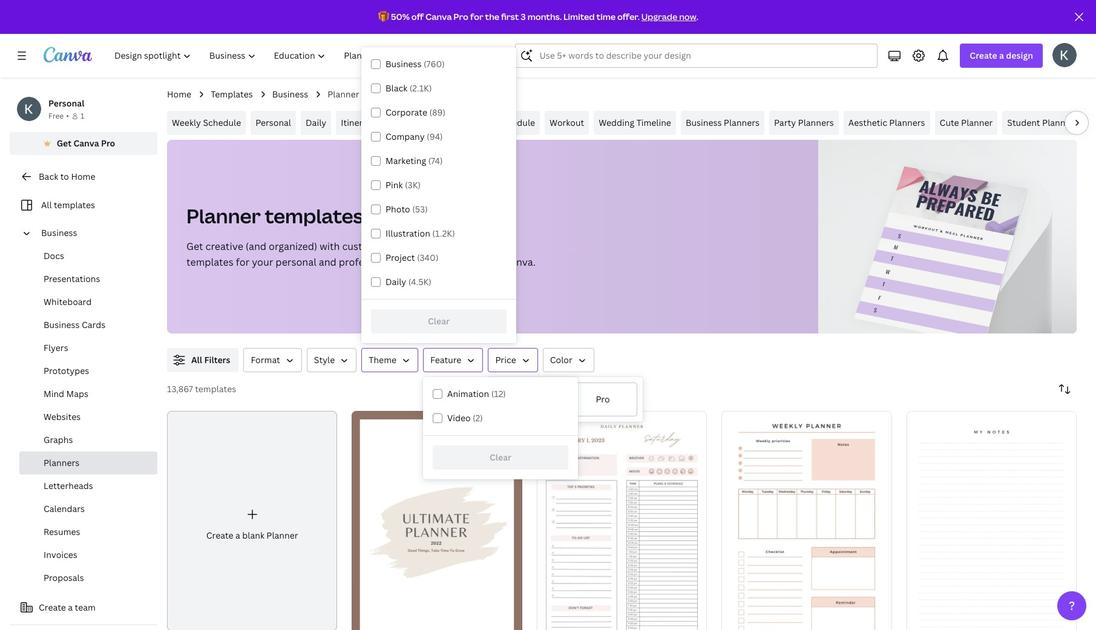 Task type: vqa. For each thing, say whether or not it's contained in the screenshot.


Task type: describe. For each thing, give the bounding box(es) containing it.
planner right student
[[1043, 117, 1075, 128]]

illustration
[[386, 228, 431, 239]]

photo
[[386, 203, 410, 215]]

(3k)
[[405, 179, 421, 191]]

weekly schedule link
[[167, 111, 246, 135]]

black (2.1k)
[[386, 82, 432, 94]]

-
[[430, 256, 433, 269]]

aesthetic planners link
[[844, 111, 931, 135]]

itinerary
[[341, 117, 376, 128]]

1
[[80, 111, 84, 121]]

planners for party planners
[[799, 117, 834, 128]]

color button
[[543, 348, 595, 372]]

pink
[[386, 179, 403, 191]]

personal inside "personal" link
[[256, 117, 291, 128]]

kendall parks image
[[1053, 43, 1077, 67]]

first
[[501, 11, 519, 22]]

templates for all templates
[[54, 199, 95, 211]]

daily (4.5k)
[[386, 276, 432, 288]]

business inside "link"
[[41, 227, 77, 239]]

off
[[412, 11, 424, 22]]

templates for planner templates
[[265, 203, 363, 229]]

(760)
[[424, 58, 445, 70]]

websites
[[44, 411, 81, 423]]

team
[[75, 602, 96, 613]]

format
[[251, 354, 280, 366]]

(340)
[[417, 252, 439, 263]]

free
[[436, 256, 455, 269]]

all filters button
[[167, 348, 239, 372]]

🎁 50% off canva pro for the first 3 months. limited time offer. upgrade now .
[[379, 11, 699, 22]]

home link
[[167, 88, 191, 101]]

business for (760)
[[386, 58, 422, 70]]

black
[[386, 82, 408, 94]]

whiteboard
[[44, 296, 92, 308]]

letterheads link
[[19, 475, 157, 498]]

create for create a design
[[970, 50, 998, 61]]

clear button for black (2.1k)
[[371, 310, 507, 334]]

daily link
[[301, 111, 331, 135]]

3
[[521, 11, 526, 22]]

prototypes
[[44, 365, 89, 377]]

50%
[[391, 11, 410, 22]]

business for planners
[[686, 117, 722, 128]]

planners for aesthetic planners
[[890, 117, 926, 128]]

create for create a team
[[39, 602, 66, 613]]

a for team
[[68, 602, 73, 613]]

calendars
[[44, 503, 85, 515]]

(94)
[[427, 131, 443, 142]]

get for get canva pro
[[57, 137, 71, 149]]

illustration (1.2k)
[[386, 228, 455, 239]]

planners for business planners
[[724, 117, 760, 128]]

flyers
[[44, 342, 68, 354]]

create a blank planner element
[[167, 411, 338, 630]]

cute planner
[[940, 117, 993, 128]]

get canva pro
[[57, 137, 115, 149]]

schedule for work schedule
[[497, 117, 535, 128]]

schedule for project schedule
[[422, 117, 460, 128]]

1 vertical spatial business link
[[36, 222, 150, 245]]

animation
[[448, 388, 489, 400]]

timeline
[[637, 117, 672, 128]]

13,867 templates
[[167, 383, 236, 395]]

blank
[[242, 530, 265, 541]]

Sort by button
[[1053, 377, 1077, 402]]

(2.1k)
[[410, 82, 432, 94]]

planner up "creative"
[[187, 203, 261, 229]]

(53)
[[413, 203, 428, 215]]

with
[[320, 240, 340, 253]]

clear button for video (2)
[[433, 446, 569, 470]]

create a design button
[[961, 44, 1043, 68]]

feature button
[[423, 348, 484, 372]]

clear for (2.1k)
[[428, 316, 450, 327]]

work schedule link
[[470, 111, 540, 135]]

party planners link
[[770, 111, 839, 135]]

workout link
[[545, 111, 589, 135]]

professional
[[339, 256, 397, 269]]

cute planner link
[[935, 111, 998, 135]]

personal link
[[251, 111, 296, 135]]

planner right blank
[[267, 530, 298, 541]]

whiteboard link
[[19, 291, 157, 314]]

edit
[[469, 256, 488, 269]]

business up "personal" link
[[272, 88, 308, 100]]

daily for daily (4.5k)
[[386, 276, 406, 288]]

0 vertical spatial canva
[[426, 11, 452, 22]]

2 vertical spatial pro
[[596, 394, 610, 405]]

1 horizontal spatial for
[[470, 11, 484, 22]]

months.
[[528, 11, 562, 22]]

(1.2k)
[[433, 228, 455, 239]]

daily for daily
[[306, 117, 327, 128]]

templates
[[211, 88, 253, 100]]

work schedule
[[475, 117, 535, 128]]

photo (53)
[[386, 203, 428, 215]]

planner right cute
[[962, 117, 993, 128]]

13,867
[[167, 383, 193, 395]]

top level navigation element
[[107, 44, 487, 68]]

get canva pro button
[[10, 132, 157, 155]]

0 vertical spatial business link
[[272, 88, 308, 101]]

(and
[[246, 240, 267, 253]]

invoices
[[44, 549, 77, 561]]

mind
[[44, 388, 64, 400]]

marketing
[[386, 155, 426, 167]]

graphs
[[44, 434, 73, 446]]

mind maps
[[44, 388, 88, 400]]

for inside get creative (and organized) with customized, printable planners templates for your personal and professional needs - free to edit on canva.
[[236, 256, 250, 269]]

aesthetic
[[849, 117, 888, 128]]

wedding
[[599, 117, 635, 128]]

creative
[[206, 240, 243, 253]]

party
[[775, 117, 796, 128]]

proposals link
[[19, 567, 157, 590]]

create for create a blank planner
[[206, 530, 234, 541]]

back to home
[[39, 171, 95, 182]]

style button
[[307, 348, 357, 372]]

a for blank
[[236, 530, 240, 541]]

upgrade now button
[[642, 11, 697, 22]]



Task type: locate. For each thing, give the bounding box(es) containing it.
0 vertical spatial get
[[57, 137, 71, 149]]

a left team
[[68, 602, 73, 613]]

business link down all templates link
[[36, 222, 150, 245]]

0 vertical spatial a
[[1000, 50, 1005, 61]]

flyers link
[[19, 337, 157, 360]]

planner up itinerary
[[328, 88, 359, 100]]

a inside dropdown button
[[1000, 50, 1005, 61]]

docs link
[[19, 245, 157, 268]]

home up all templates link
[[71, 171, 95, 182]]

corporate
[[386, 107, 428, 118]]

to inside back to home link
[[60, 171, 69, 182]]

1 horizontal spatial get
[[187, 240, 203, 253]]

0 vertical spatial to
[[60, 171, 69, 182]]

organized)
[[269, 240, 317, 253]]

1 horizontal spatial a
[[236, 530, 240, 541]]

1 horizontal spatial personal
[[256, 117, 291, 128]]

0 horizontal spatial to
[[60, 171, 69, 182]]

price
[[496, 354, 516, 366]]

clear button down '(2)'
[[433, 446, 569, 470]]

wedding timeline
[[599, 117, 672, 128]]

mind maps link
[[19, 383, 157, 406]]

templates down "back to home"
[[54, 199, 95, 211]]

schedule down templates link
[[203, 117, 241, 128]]

schedule for weekly schedule
[[203, 117, 241, 128]]

all templates link
[[17, 194, 150, 217]]

1 vertical spatial for
[[236, 256, 250, 269]]

business up black (2.1k) on the left
[[386, 58, 422, 70]]

planners right party
[[799, 117, 834, 128]]

1 vertical spatial to
[[457, 256, 467, 269]]

all left filters
[[191, 354, 202, 366]]

get creative (and organized) with customized, printable planners templates for your personal and professional needs - free to edit on canva.
[[187, 240, 536, 269]]

presentations
[[44, 273, 100, 285]]

templates down "creative"
[[187, 256, 234, 269]]

3 schedule from the left
[[497, 117, 535, 128]]

clear button
[[371, 310, 507, 334], [433, 446, 569, 470]]

calendars link
[[19, 498, 157, 521]]

and
[[319, 256, 337, 269]]

0 horizontal spatial get
[[57, 137, 71, 149]]

2 horizontal spatial schedule
[[497, 117, 535, 128]]

templates up with
[[265, 203, 363, 229]]

to right back
[[60, 171, 69, 182]]

all down back
[[41, 199, 52, 211]]

daily
[[306, 117, 327, 128], [386, 276, 406, 288]]

canva inside button
[[74, 137, 99, 149]]

business for cards
[[44, 319, 80, 331]]

schedule
[[203, 117, 241, 128], [422, 117, 460, 128], [497, 117, 535, 128]]

canva
[[426, 11, 452, 22], [74, 137, 99, 149]]

back to home link
[[10, 165, 157, 189]]

project (340)
[[386, 252, 439, 263]]

video (2)
[[448, 412, 483, 424]]

0 vertical spatial daily
[[306, 117, 327, 128]]

for left the
[[470, 11, 484, 22]]

templates for 13,867 templates
[[195, 383, 236, 395]]

websites link
[[19, 406, 157, 429]]

1 vertical spatial clear button
[[433, 446, 569, 470]]

Search search field
[[540, 44, 870, 67]]

1 horizontal spatial pro
[[454, 11, 469, 22]]

weekly schedule
[[172, 117, 241, 128]]

pink minimalist weekly planner image
[[722, 411, 892, 630]]

1 horizontal spatial create
[[206, 530, 234, 541]]

None search field
[[516, 44, 878, 68]]

0 vertical spatial project
[[391, 117, 420, 128]]

a
[[1000, 50, 1005, 61], [236, 530, 240, 541], [68, 602, 73, 613]]

on
[[490, 256, 502, 269]]

1 vertical spatial all
[[191, 354, 202, 366]]

1 vertical spatial create
[[206, 530, 234, 541]]

templates down filters
[[195, 383, 236, 395]]

0 horizontal spatial a
[[68, 602, 73, 613]]

canva right off
[[426, 11, 452, 22]]

1 horizontal spatial daily
[[386, 276, 406, 288]]

0 horizontal spatial pro
[[101, 137, 115, 149]]

1 vertical spatial get
[[187, 240, 203, 253]]

1 horizontal spatial canva
[[426, 11, 452, 22]]

business (760)
[[386, 58, 445, 70]]

1 vertical spatial home
[[71, 171, 95, 182]]

0 horizontal spatial schedule
[[203, 117, 241, 128]]

(4.5k)
[[409, 276, 432, 288]]

all for all templates
[[41, 199, 52, 211]]

1 vertical spatial daily
[[386, 276, 406, 288]]

create inside create a design dropdown button
[[970, 50, 998, 61]]

get down • at left top
[[57, 137, 71, 149]]

to inside get creative (and organized) with customized, printable planners templates for your personal and professional needs - free to edit on canva.
[[457, 256, 467, 269]]

home up weekly
[[167, 88, 191, 100]]

time
[[597, 11, 616, 22]]

create a team
[[39, 602, 96, 613]]

2 horizontal spatial create
[[970, 50, 998, 61]]

needs
[[399, 256, 427, 269]]

0 horizontal spatial canva
[[74, 137, 99, 149]]

0 horizontal spatial clear
[[428, 316, 450, 327]]

workout
[[550, 117, 585, 128]]

create a blank planner link
[[167, 411, 338, 630]]

2 vertical spatial create
[[39, 602, 66, 613]]

canva down 1
[[74, 137, 99, 149]]

0 horizontal spatial personal
[[48, 98, 84, 109]]

limited
[[564, 11, 595, 22]]

theme
[[369, 354, 397, 366]]

for left the your
[[236, 256, 250, 269]]

project up company
[[391, 117, 420, 128]]

🎁
[[379, 11, 389, 22]]

planners right aesthetic
[[890, 117, 926, 128]]

graphs link
[[19, 429, 157, 452]]

daily inside "link"
[[306, 117, 327, 128]]

0 vertical spatial clear button
[[371, 310, 507, 334]]

a left blank
[[236, 530, 240, 541]]

daily left itinerary
[[306, 117, 327, 128]]

project for project schedule
[[391, 117, 420, 128]]

clear button up feature at the bottom left
[[371, 310, 507, 334]]

company (94)
[[386, 131, 443, 142]]

create left blank
[[206, 530, 234, 541]]

1 horizontal spatial business link
[[272, 88, 308, 101]]

1 horizontal spatial clear
[[490, 452, 512, 463]]

1 vertical spatial pro
[[101, 137, 115, 149]]

2 horizontal spatial a
[[1000, 50, 1005, 61]]

create a design
[[970, 50, 1034, 61]]

2 schedule from the left
[[422, 117, 460, 128]]

schedule right work
[[497, 117, 535, 128]]

business right timeline
[[686, 117, 722, 128]]

business planners
[[686, 117, 760, 128]]

planner templates image
[[819, 140, 1077, 334], [855, 166, 1028, 345]]

0 horizontal spatial business link
[[36, 222, 150, 245]]

student planner
[[1008, 117, 1075, 128]]

0 horizontal spatial create
[[39, 602, 66, 613]]

your
[[252, 256, 273, 269]]

clear for (2)
[[490, 452, 512, 463]]

daily left (4.5k)
[[386, 276, 406, 288]]

2 horizontal spatial pro
[[596, 394, 610, 405]]

a for design
[[1000, 50, 1005, 61]]

all inside "button"
[[191, 354, 202, 366]]

create down proposals
[[39, 602, 66, 613]]

schedule up (94)
[[422, 117, 460, 128]]

0 horizontal spatial home
[[71, 171, 95, 182]]

•
[[66, 111, 69, 121]]

1 horizontal spatial to
[[457, 256, 467, 269]]

a inside button
[[68, 602, 73, 613]]

2 vertical spatial a
[[68, 602, 73, 613]]

planners left party
[[724, 117, 760, 128]]

resumes link
[[19, 521, 157, 544]]

planners
[[724, 117, 760, 128], [799, 117, 834, 128], [890, 117, 926, 128], [44, 457, 79, 469]]

weekly
[[172, 117, 201, 128]]

all filters
[[191, 354, 230, 366]]

1 vertical spatial project
[[386, 252, 415, 263]]

business up flyers
[[44, 319, 80, 331]]

templates
[[54, 199, 95, 211], [265, 203, 363, 229], [187, 256, 234, 269], [195, 383, 236, 395]]

business up docs
[[41, 227, 77, 239]]

1 vertical spatial personal
[[256, 117, 291, 128]]

wedding timeline link
[[594, 111, 676, 135]]

work
[[475, 117, 495, 128]]

personal
[[276, 256, 317, 269]]

planners down graphs
[[44, 457, 79, 469]]

business link up "personal" link
[[272, 88, 308, 101]]

presentations link
[[19, 268, 157, 291]]

invoices link
[[19, 544, 157, 567]]

project for project (340)
[[386, 252, 415, 263]]

get inside get creative (and organized) with customized, printable planners templates for your personal and professional needs - free to edit on canva.
[[187, 240, 203, 253]]

0 vertical spatial clear
[[428, 316, 450, 327]]

(2)
[[473, 412, 483, 424]]

(74)
[[428, 155, 443, 167]]

personal up • at left top
[[48, 98, 84, 109]]

simple clean minimalist planner image
[[907, 411, 1077, 630]]

business link
[[272, 88, 308, 101], [36, 222, 150, 245]]

business planners link
[[681, 111, 765, 135]]

0 vertical spatial personal
[[48, 98, 84, 109]]

offer.
[[618, 11, 640, 22]]

0 horizontal spatial all
[[41, 199, 52, 211]]

canva.
[[504, 256, 536, 269]]

planner
[[328, 88, 359, 100], [962, 117, 993, 128], [1043, 117, 1075, 128], [187, 203, 261, 229], [267, 530, 298, 541]]

animation (12)
[[448, 388, 506, 400]]

1 horizontal spatial home
[[167, 88, 191, 100]]

1 schedule from the left
[[203, 117, 241, 128]]

(89)
[[430, 107, 446, 118]]

color
[[550, 354, 573, 366]]

filters
[[204, 354, 230, 366]]

elegant planner cover design image
[[352, 411, 523, 630]]

business cards link
[[19, 314, 157, 337]]

create inside create a blank planner element
[[206, 530, 234, 541]]

project inside project schedule link
[[391, 117, 420, 128]]

1 vertical spatial clear
[[490, 452, 512, 463]]

1 horizontal spatial all
[[191, 354, 202, 366]]

to down planners
[[457, 256, 467, 269]]

get inside button
[[57, 137, 71, 149]]

create left the design
[[970, 50, 998, 61]]

.
[[697, 11, 699, 22]]

free
[[48, 111, 64, 121]]

get left "creative"
[[187, 240, 203, 253]]

pink minimalist dated personal daily planner image
[[537, 411, 707, 630]]

1 vertical spatial a
[[236, 530, 240, 541]]

1 horizontal spatial schedule
[[422, 117, 460, 128]]

upgrade
[[642, 11, 678, 22]]

cards
[[82, 319, 105, 331]]

get for get creative (and organized) with customized, printable planners templates for your personal and professional needs - free to edit on canva.
[[187, 240, 203, 253]]

0 vertical spatial all
[[41, 199, 52, 211]]

personal left daily "link"
[[256, 117, 291, 128]]

marketing (74)
[[386, 155, 443, 167]]

0 vertical spatial create
[[970, 50, 998, 61]]

project
[[391, 117, 420, 128], [386, 252, 415, 263]]

create inside create a team button
[[39, 602, 66, 613]]

0 horizontal spatial daily
[[306, 117, 327, 128]]

back
[[39, 171, 58, 182]]

1 vertical spatial canva
[[74, 137, 99, 149]]

0 vertical spatial pro
[[454, 11, 469, 22]]

templates inside get creative (and organized) with customized, printable planners templates for your personal and professional needs - free to edit on canva.
[[187, 256, 234, 269]]

0 vertical spatial home
[[167, 88, 191, 100]]

style
[[314, 354, 335, 366]]

maps
[[66, 388, 88, 400]]

corporate (89)
[[386, 107, 446, 118]]

0 horizontal spatial for
[[236, 256, 250, 269]]

price button
[[488, 348, 538, 372]]

a left the design
[[1000, 50, 1005, 61]]

all for all filters
[[191, 354, 202, 366]]

project down illustration
[[386, 252, 415, 263]]

get
[[57, 137, 71, 149], [187, 240, 203, 253]]

0 vertical spatial for
[[470, 11, 484, 22]]



